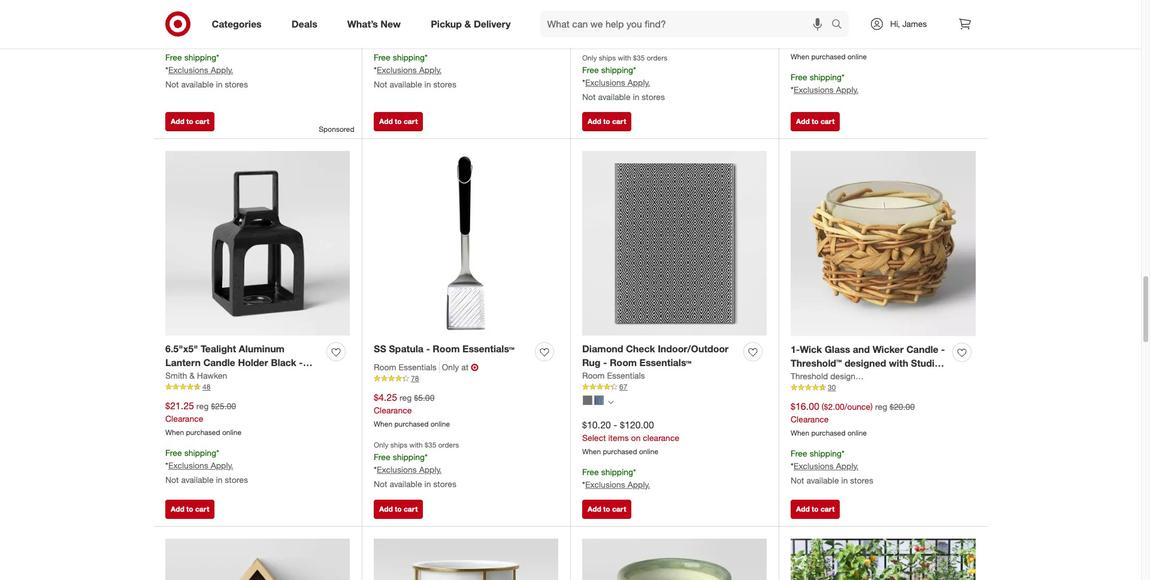 Task type: locate. For each thing, give the bounding box(es) containing it.
exclusions apply. button down $21.25 reg $25.00 clearance when purchased online
[[168, 459, 233, 471]]

stores
[[225, 79, 248, 89], [433, 79, 457, 89], [642, 92, 665, 102], [225, 474, 248, 485], [850, 475, 874, 485], [433, 479, 457, 489]]

free shipping * * exclusions apply. down $25.50 reg $30.00 clearance when purchased online
[[791, 72, 859, 95]]

only left at
[[442, 362, 459, 372]]

free shipping * * exclusions apply. not available in stores for "exclusions apply." button underneath new
[[374, 52, 457, 89]]

0 vertical spatial only ships with $35 orders free shipping * * exclusions apply. not available in stores
[[582, 53, 668, 102]]

67 link
[[582, 382, 767, 392]]

free shipping * * exclusions apply. not available in stores down $21.25 reg $25.00 clearance when purchased online
[[165, 448, 248, 485]]

with down wicker
[[889, 357, 909, 369]]

free shipping * * exclusions apply. not available in stores for "exclusions apply." button below $16.00 ( $2.00 /ounce ) reg $20.00 clearance when purchased online at bottom
[[791, 448, 874, 485]]

clearance inside $8.50 reg $10.00 clearance when purchased online
[[582, 18, 620, 28]]

purchased down $25.00
[[186, 428, 220, 437]]

exclusions apply. button
[[168, 64, 233, 76], [377, 64, 442, 76], [585, 77, 650, 89], [794, 84, 859, 96], [168, 459, 233, 471], [794, 460, 859, 472], [377, 464, 442, 476], [585, 479, 650, 491]]

clearance for $21.25
[[165, 413, 203, 424]]

only ships with $35 orders free shipping * * exclusions apply. not available in stores down $8.50 reg $10.00 clearance when purchased online
[[582, 53, 668, 102]]

free down $16.00
[[791, 448, 808, 458]]

all colors element
[[608, 398, 614, 405]]

mcgee down studio
[[903, 371, 931, 381]]

- right rug
[[603, 357, 607, 369]]

online down categories
[[222, 32, 242, 41]]

6.5"x5"
[[165, 343, 198, 355]]

candle up studio
[[907, 344, 939, 356]]

smith inside the 6.5"x5" tealight aluminum lantern candle holder black - smith & hawken™
[[165, 370, 192, 382]]

online inside $297.99 sale when purchased online
[[222, 32, 242, 41]]

designed
[[845, 357, 887, 369], [831, 371, 865, 381]]

room essentials link up 67
[[582, 370, 645, 382]]

free shipping * * exclusions apply. for $25.50
[[791, 72, 859, 95]]

essentials up 78
[[399, 362, 437, 372]]

online inside $8.50 reg $10.00 clearance when purchased online
[[639, 32, 659, 41]]

clearance
[[643, 433, 680, 443]]

78
[[411, 374, 419, 383]]

room up "room essentials"
[[610, 357, 637, 369]]

1 horizontal spatial only
[[442, 362, 459, 372]]

add to cart
[[171, 117, 209, 126], [379, 117, 418, 126], [588, 117, 626, 126], [796, 117, 835, 126], [171, 505, 209, 514], [379, 505, 418, 514], [588, 505, 626, 514], [796, 505, 835, 514]]

1 vertical spatial $35
[[425, 441, 436, 450]]

free down $25.50 reg $30.00 clearance when purchased online
[[791, 72, 808, 82]]

essentials up 67
[[607, 370, 645, 381]]

& right "pickup"
[[465, 18, 471, 30]]

when down $4.25
[[374, 420, 393, 429]]

free down sale
[[165, 52, 182, 62]]

0 horizontal spatial ships
[[391, 441, 408, 450]]

essentials for room essentials only at ¬
[[399, 362, 437, 372]]

room
[[433, 343, 460, 355], [610, 357, 637, 369], [374, 362, 396, 372], [582, 370, 605, 381]]

- right wicker
[[941, 344, 945, 356]]

ss spatula - room essentials™ image
[[374, 151, 558, 335], [374, 151, 558, 335]]

when inside $8.50 reg $10.00 clearance when purchased online
[[582, 32, 601, 41]]

only ships with $35 orders free shipping * * exclusions apply. not available in stores down $4.25 reg $5.00 clearance when purchased online
[[374, 441, 459, 489]]

all colors image
[[608, 399, 614, 405]]

pickup & delivery
[[431, 18, 511, 30]]

purchased inside $4.25 reg $5.00 clearance when purchased online
[[395, 420, 429, 429]]

0 vertical spatial free shipping * * exclusions apply.
[[791, 72, 859, 95]]

0 horizontal spatial candle
[[203, 357, 235, 369]]

when inside $4.25 reg $5.00 clearance when purchased online
[[374, 420, 393, 429]]

1 mcgee from the left
[[791, 371, 823, 383]]

0 vertical spatial orders
[[647, 53, 668, 62]]

room up room essentials only at ¬
[[433, 343, 460, 355]]

only down $8.50 reg $10.00 clearance when purchased online
[[582, 53, 597, 62]]

1 horizontal spatial with
[[618, 53, 631, 62]]

candle
[[907, 344, 939, 356], [203, 357, 235, 369]]

online down clearance
[[639, 447, 659, 456]]

reg
[[608, 6, 620, 16], [822, 25, 834, 35], [400, 393, 412, 403], [196, 401, 209, 411], [875, 402, 888, 412]]

0 horizontal spatial only
[[374, 441, 389, 450]]

when down sale
[[165, 32, 184, 41]]

essentials for room essentials
[[607, 370, 645, 381]]

with inside 1-wick glass and wicker candle - threshold™ designed with studio mcgee
[[889, 357, 909, 369]]

0 vertical spatial only
[[582, 53, 597, 62]]

with down $4.25 reg $5.00 clearance when purchased online
[[410, 441, 423, 450]]

free shipping * * exclusions apply. not available in stores
[[165, 52, 248, 89], [374, 52, 457, 89], [165, 448, 248, 485], [791, 448, 874, 485]]

online down $25.00
[[222, 428, 242, 437]]

2 horizontal spatial with
[[889, 357, 909, 369]]

reg left $5.00
[[400, 393, 412, 403]]

clearance down $16.00
[[791, 414, 829, 424]]

categories
[[212, 18, 262, 30]]

spatula
[[389, 343, 424, 355]]

when down "$25.50"
[[791, 52, 810, 61]]

reg down "48"
[[196, 401, 209, 411]]

clearance inside $4.25 reg $5.00 clearance when purchased online
[[374, 405, 412, 415]]

purchased down the items
[[603, 447, 637, 456]]

stores for "exclusions apply." button below $16.00 ( $2.00 /ounce ) reg $20.00 clearance when purchased online at bottom
[[850, 475, 874, 485]]

james
[[903, 19, 927, 29]]

when inside "$10.20 - $120.00 select items on clearance when purchased online"
[[582, 447, 601, 456]]

only down $4.25 reg $5.00 clearance when purchased online
[[374, 441, 389, 450]]

0 vertical spatial with
[[618, 53, 631, 62]]

add to cart button
[[165, 112, 215, 131], [374, 112, 423, 131], [582, 112, 632, 131], [791, 112, 840, 131], [165, 500, 215, 519], [374, 500, 423, 519], [582, 500, 632, 519], [791, 500, 840, 519]]

with down $8.50 reg $10.00 clearance when purchased online
[[618, 53, 631, 62]]

clearance down $8.50
[[582, 18, 620, 28]]

purchased down $30.00
[[812, 52, 846, 61]]

clearance for $8.50
[[582, 18, 620, 28]]

exclusions apply. button down $297.99 sale when purchased online
[[168, 64, 233, 76]]

in for "exclusions apply." button under $21.25 reg $25.00 clearance when purchased online
[[216, 474, 223, 485]]

threshold designed w/studio mcgee
[[791, 371, 931, 381]]

free
[[165, 52, 182, 62], [374, 52, 391, 62], [582, 65, 599, 75], [791, 72, 808, 82], [165, 448, 182, 458], [791, 448, 808, 458], [374, 452, 391, 462], [582, 467, 599, 477]]

$20.00
[[890, 402, 915, 412]]

6.5"x5" tealight aluminum lantern candle holder black - smith & hawken™ image
[[165, 151, 350, 335], [165, 151, 350, 335]]

room essentials only at ¬
[[374, 362, 479, 374]]

purchased down $10.00 on the top of the page
[[603, 32, 637, 41]]

essentials inside room essentials only at ¬
[[399, 362, 437, 372]]

pickup & delivery link
[[421, 11, 526, 37]]

essentials
[[399, 362, 437, 372], [607, 370, 645, 381]]

exclusions
[[168, 65, 208, 75], [377, 65, 417, 75], [585, 77, 626, 87], [794, 84, 834, 95], [168, 460, 208, 470], [794, 461, 834, 471], [377, 464, 417, 475], [585, 479, 626, 489]]

threshold™
[[791, 357, 842, 369]]

reg for $21.25
[[196, 401, 209, 411]]

shipping down $8.50 reg $10.00 clearance when purchased online
[[601, 65, 633, 75]]

0 vertical spatial designed
[[845, 357, 887, 369]]

- inside 'diamond check indoor/outdoor rug - room essentials™'
[[603, 357, 607, 369]]

free shipping * * exclusions apply. not available in stores down $297.99 sale when purchased online
[[165, 52, 248, 89]]

shipping down $4.25 reg $5.00 clearance when purchased online
[[393, 452, 425, 462]]

reg inside $8.50 reg $10.00 clearance when purchased online
[[608, 6, 620, 16]]

clearance left "pickup"
[[374, 18, 412, 28]]

reg inside $21.25 reg $25.00 clearance when purchased online
[[196, 401, 209, 411]]

black
[[271, 357, 296, 369]]

0 horizontal spatial free shipping * * exclusions apply.
[[582, 467, 650, 489]]

1 horizontal spatial mcgee
[[903, 371, 931, 381]]

when down select
[[582, 447, 601, 456]]

1 horizontal spatial only ships with $35 orders free shipping * * exclusions apply. not available in stores
[[582, 53, 668, 102]]

essentials™ inside 'diamond check indoor/outdoor rug - room essentials™'
[[640, 357, 692, 369]]

free down $8.50 reg $10.00 clearance when purchased online
[[582, 65, 599, 75]]

$21.25 reg $25.00 clearance when purchased online
[[165, 400, 242, 437]]

not for "exclusions apply." button below $297.99 sale when purchased online
[[165, 79, 179, 89]]

apply.
[[211, 65, 233, 75], [419, 65, 442, 75], [628, 77, 650, 87], [836, 84, 859, 95], [211, 460, 233, 470], [836, 461, 859, 471], [419, 464, 442, 475], [628, 479, 650, 489]]

ceramic citronella outdoor candle green 14oz - threshold™ image
[[582, 539, 767, 580], [582, 539, 767, 580]]

online inside $21.25 reg $25.00 clearance when purchased online
[[222, 428, 242, 437]]

clearance down $21.25
[[165, 413, 203, 424]]

threshold
[[791, 371, 828, 381]]

diamond check indoor/outdoor rug - room essentials™ image
[[582, 151, 767, 335], [582, 151, 767, 335]]

1 horizontal spatial $35
[[633, 53, 645, 62]]

orders down $4.25 reg $5.00 clearance when purchased online
[[438, 441, 459, 450]]

clearance inside $21.25 reg $25.00 clearance when purchased online
[[165, 413, 203, 424]]

ships down $8.50 reg $10.00 clearance when purchased online
[[599, 53, 616, 62]]

smith
[[165, 370, 192, 382], [165, 370, 187, 381]]

& left "48"
[[194, 370, 201, 382]]

free shipping * * exclusions apply.
[[791, 72, 859, 95], [582, 467, 650, 489]]

candle inside the 6.5"x5" tealight aluminum lantern candle holder black - smith & hawken™
[[203, 357, 235, 369]]

30
[[828, 383, 836, 392]]

$35 down $8.50 reg $10.00 clearance when purchased online
[[633, 53, 645, 62]]

ss spatula - room essentials™
[[374, 343, 515, 355]]

- up room essentials only at ¬
[[426, 343, 430, 355]]

reg for $4.25
[[400, 393, 412, 403]]

room essentials link up 78
[[374, 362, 440, 374]]

1 vertical spatial only
[[442, 362, 459, 372]]

in for "exclusions apply." button underneath new
[[425, 79, 431, 89]]

free shipping * * exclusions apply. not available in stores down $16.00 ( $2.00 /ounce ) reg $20.00 clearance when purchased online at bottom
[[791, 448, 874, 485]]

- inside 1-wick glass and wicker candle - threshold™ designed with studio mcgee
[[941, 344, 945, 356]]

reg right the ) on the right bottom of the page
[[875, 402, 888, 412]]

purchased
[[186, 32, 220, 41], [603, 32, 637, 41], [812, 52, 846, 61], [395, 420, 429, 429], [186, 428, 220, 437], [812, 428, 846, 437], [603, 447, 637, 456]]

1 vertical spatial free shipping * * exclusions apply.
[[582, 467, 650, 489]]

when inside $297.99 sale when purchased online
[[165, 32, 184, 41]]

- up the items
[[614, 419, 618, 431]]

exclusions apply. button down $16.00 ( $2.00 /ounce ) reg $20.00 clearance when purchased online at bottom
[[794, 460, 859, 472]]

clearance inside $25.50 reg $30.00 clearance when purchased online
[[791, 38, 829, 48]]

available
[[181, 79, 214, 89], [390, 79, 422, 89], [598, 92, 631, 102], [181, 474, 214, 485], [807, 475, 839, 485], [390, 479, 422, 489]]

purchased down $297.99
[[186, 32, 220, 41]]

sale
[[165, 18, 182, 28]]

to
[[186, 117, 193, 126], [395, 117, 402, 126], [603, 117, 610, 126], [812, 117, 819, 126], [186, 505, 193, 514], [395, 505, 402, 514], [603, 505, 610, 514], [812, 505, 819, 514]]

free shipping * * exclusions apply. down the items
[[582, 467, 650, 489]]

clearance down $4.25
[[374, 405, 412, 415]]

designed up threshold designed w/studio mcgee
[[845, 357, 887, 369]]

free shipping * * exclusions apply. not available in stores for "exclusions apply." button below $297.99 sale when purchased online
[[165, 52, 248, 89]]

clearance inside $16.00 ( $2.00 /ounce ) reg $20.00 clearance when purchased online
[[791, 414, 829, 424]]

essentials™ up 67 link
[[640, 357, 692, 369]]

- right 'black' at the left bottom
[[299, 357, 303, 369]]

mcgee down threshold™
[[791, 371, 823, 383]]

room down 'ss' on the left of the page
[[374, 362, 396, 372]]

$16.00
[[791, 400, 820, 412]]

when
[[165, 32, 184, 41], [582, 32, 601, 41], [791, 52, 810, 61], [374, 420, 393, 429], [165, 428, 184, 437], [791, 428, 810, 437], [582, 447, 601, 456]]

1 horizontal spatial essentials
[[607, 370, 645, 381]]

0 horizontal spatial essentials™
[[463, 343, 515, 355]]

only
[[582, 53, 597, 62], [442, 362, 459, 372], [374, 441, 389, 450]]

stores for "exclusions apply." button underneath new
[[433, 79, 457, 89]]

cart
[[195, 117, 209, 126], [404, 117, 418, 126], [612, 117, 626, 126], [821, 117, 835, 126], [195, 505, 209, 514], [404, 505, 418, 514], [612, 505, 626, 514], [821, 505, 835, 514]]

What can we help you find? suggestions appear below search field
[[540, 11, 835, 37]]

reg right $8.50
[[608, 6, 620, 16]]

stores for "exclusions apply." button below $297.99 sale when purchased online
[[225, 79, 248, 89]]

$8.50
[[582, 4, 606, 16]]

wick
[[800, 344, 822, 356]]

designed up '30'
[[831, 371, 865, 381]]

room inside room essentials only at ¬
[[374, 362, 396, 372]]

0 horizontal spatial only ships with $35 orders free shipping * * exclusions apply. not available in stores
[[374, 441, 459, 489]]

tealight
[[201, 343, 236, 355]]

diamond check indoor/outdoor rug - room essentials™ link
[[582, 342, 739, 370]]

0 horizontal spatial with
[[410, 441, 423, 450]]

room down rug
[[582, 370, 605, 381]]

not for "exclusions apply." button below $16.00 ( $2.00 /ounce ) reg $20.00 clearance when purchased online at bottom
[[791, 475, 804, 485]]

exclusions apply. button down the items
[[585, 479, 650, 491]]

free down select
[[582, 467, 599, 477]]

items
[[609, 433, 629, 443]]

clearance down "$25.50"
[[791, 38, 829, 48]]

orders
[[647, 53, 668, 62], [438, 441, 459, 450]]

11.6" wood insect house brown - smith & hawken™ image
[[165, 539, 350, 580], [165, 539, 350, 580]]

reg inside $25.50 reg $30.00 clearance when purchased online
[[822, 25, 834, 35]]

black/white image
[[583, 395, 593, 405]]

1 vertical spatial candle
[[203, 357, 235, 369]]

categories link
[[202, 11, 277, 37]]

orders down what can we help you find? suggestions appear below search field
[[647, 53, 668, 62]]

1 horizontal spatial free shipping * * exclusions apply.
[[791, 72, 859, 95]]

in
[[216, 79, 223, 89], [425, 79, 431, 89], [633, 92, 640, 102], [216, 474, 223, 485], [842, 475, 848, 485], [425, 479, 431, 489]]

ships down $4.25 reg $5.00 clearance when purchased online
[[391, 441, 408, 450]]

13" wide with stand iron planter pots white - project 62™ image
[[374, 539, 558, 580], [374, 539, 558, 580]]

0 horizontal spatial mcgee
[[791, 371, 823, 383]]

0 horizontal spatial orders
[[438, 441, 459, 450]]

1 vertical spatial with
[[889, 357, 909, 369]]

reg left $30.00
[[822, 25, 834, 35]]

aluminum
[[239, 343, 285, 355]]

0 horizontal spatial essentials
[[399, 362, 437, 372]]

10"x5.93" pillar iron outdoor lantern candle holder - room essentials™ image
[[791, 539, 976, 580], [791, 539, 976, 580]]

in for "exclusions apply." button below $16.00 ( $2.00 /ounce ) reg $20.00 clearance when purchased online at bottom
[[842, 475, 848, 485]]

48 link
[[165, 382, 350, 392]]

online down /ounce
[[848, 428, 867, 437]]

essentials™
[[463, 343, 515, 355], [640, 357, 692, 369]]

when down $16.00
[[791, 428, 810, 437]]

online
[[222, 32, 242, 41], [639, 32, 659, 41], [848, 52, 867, 61], [431, 420, 450, 429], [222, 428, 242, 437], [848, 428, 867, 437], [639, 447, 659, 456]]

purchased down $5.00
[[395, 420, 429, 429]]

0 vertical spatial ships
[[599, 53, 616, 62]]

not
[[165, 79, 179, 89], [374, 79, 387, 89], [582, 92, 596, 102], [165, 474, 179, 485], [791, 475, 804, 485], [374, 479, 387, 489]]

when down $8.50
[[582, 32, 601, 41]]

lantern
[[165, 357, 201, 369]]

reg inside $4.25 reg $5.00 clearance when purchased online
[[400, 393, 412, 403]]

$35 down $4.25 reg $5.00 clearance when purchased online
[[425, 441, 436, 450]]

when down $21.25
[[165, 428, 184, 437]]

2 vertical spatial only
[[374, 441, 389, 450]]

not for "exclusions apply." button underneath new
[[374, 79, 387, 89]]

online down $10.00 on the top of the page
[[639, 32, 659, 41]]

1 vertical spatial essentials™
[[640, 357, 692, 369]]

0 vertical spatial essentials™
[[463, 343, 515, 355]]

1-wick glass and wicker candle - threshold™ designed with studio mcgee link
[[791, 343, 948, 383]]

purchased inside "$10.20 - $120.00 select items on clearance when purchased online"
[[603, 447, 637, 456]]

0 vertical spatial candle
[[907, 344, 939, 356]]

clearance
[[374, 18, 412, 28], [582, 18, 620, 28], [791, 38, 829, 48], [374, 405, 412, 415], [165, 413, 203, 424], [791, 414, 829, 424]]

0 horizontal spatial $35
[[425, 441, 436, 450]]

only ships with $35 orders free shipping * * exclusions apply. not available in stores
[[582, 53, 668, 102], [374, 441, 459, 489]]

online down $30.00
[[848, 52, 867, 61]]

candle down tealight
[[203, 357, 235, 369]]

1 horizontal spatial candle
[[907, 344, 939, 356]]

1-wick glass and wicker candle - threshold™ designed with studio mcgee image
[[791, 151, 976, 336], [791, 151, 976, 336]]

free shipping * * exclusions apply. not available in stores down new
[[374, 52, 457, 89]]

-
[[426, 343, 430, 355], [941, 344, 945, 356], [299, 357, 303, 369], [603, 357, 607, 369], [614, 419, 618, 431]]

& down lantern
[[189, 370, 195, 381]]

purchased down (
[[812, 428, 846, 437]]

not for "exclusions apply." button under $21.25 reg $25.00 clearance when purchased online
[[165, 474, 179, 485]]

online down $5.00
[[431, 420, 450, 429]]

essentials™ up ¬
[[463, 343, 515, 355]]

1 horizontal spatial essentials™
[[640, 357, 692, 369]]

deals
[[292, 18, 317, 30]]

room inside room essentials link
[[582, 370, 605, 381]]

1 vertical spatial designed
[[831, 371, 865, 381]]

stores for "exclusions apply." button under $21.25 reg $25.00 clearance when purchased online
[[225, 474, 248, 485]]

$8.50 reg $10.00 clearance when purchased online
[[582, 4, 659, 41]]



Task type: vqa. For each thing, say whether or not it's contained in the screenshot.
"-" to the top
no



Task type: describe. For each thing, give the bounding box(es) containing it.
/ounce
[[845, 402, 871, 412]]

essentials™ inside ss spatula - room essentials™ 'link'
[[463, 343, 515, 355]]

shipping down new
[[393, 52, 425, 62]]

6.5"x5" tealight aluminum lantern candle holder black - smith & hawken™
[[165, 343, 303, 382]]

exclusions apply. button down $25.50 reg $30.00 clearance when purchased online
[[794, 84, 859, 96]]

smith & hawken
[[165, 370, 227, 381]]

what's new
[[347, 18, 401, 30]]

rug
[[582, 357, 601, 369]]

1-wick glass and wicker candle - threshold™ designed with studio mcgee
[[791, 344, 945, 383]]

select
[[582, 433, 606, 443]]

hi, james
[[891, 19, 927, 29]]

only inside room essentials only at ¬
[[442, 362, 459, 372]]

online inside $25.50 reg $30.00 clearance when purchased online
[[848, 52, 867, 61]]

wicker
[[873, 344, 904, 356]]

shipping down $297.99 sale when purchased online
[[184, 52, 216, 62]]

exclusions apply. button down $4.25 reg $5.00 clearance when purchased online
[[377, 464, 442, 476]]

at
[[461, 362, 469, 372]]

1 vertical spatial ships
[[391, 441, 408, 450]]

deals link
[[281, 11, 332, 37]]

)
[[871, 402, 873, 412]]

¬
[[471, 362, 479, 374]]

$25.50
[[791, 24, 820, 36]]

$10.20 - $120.00 select items on clearance when purchased online
[[582, 419, 680, 456]]

$2.00
[[824, 402, 845, 412]]

holder
[[238, 357, 268, 369]]

30 link
[[791, 382, 976, 393]]

6.5"x5" tealight aluminum lantern candle holder black - smith & hawken™ link
[[165, 342, 322, 382]]

free down what's new link on the top left of the page
[[374, 52, 391, 62]]

when inside $16.00 ( $2.00 /ounce ) reg $20.00 clearance when purchased online
[[791, 428, 810, 437]]

- inside "$10.20 - $120.00 select items on clearance when purchased online"
[[614, 419, 618, 431]]

when inside $21.25 reg $25.00 clearance when purchased online
[[165, 428, 184, 437]]

2 vertical spatial with
[[410, 441, 423, 450]]

& for smith
[[189, 370, 195, 381]]

threshold designed w/studio mcgee link
[[791, 370, 931, 382]]

and
[[853, 344, 870, 356]]

purchased inside $21.25 reg $25.00 clearance when purchased online
[[186, 428, 220, 437]]

candle inside 1-wick glass and wicker candle - threshold™ designed with studio mcgee
[[907, 344, 939, 356]]

$120.00
[[620, 419, 654, 431]]

exclusions apply. button down $8.50 reg $10.00 clearance when purchased online
[[585, 77, 650, 89]]

shipping down $21.25 reg $25.00 clearance when purchased online
[[184, 448, 216, 458]]

$25.00
[[211, 401, 236, 411]]

search button
[[827, 11, 855, 40]]

on
[[631, 433, 641, 443]]

free down $21.25 reg $25.00 clearance when purchased online
[[165, 448, 182, 458]]

reg for $25.50
[[822, 25, 834, 35]]

online inside "$10.20 - $120.00 select items on clearance when purchased online"
[[639, 447, 659, 456]]

$297.99
[[165, 4, 199, 16]]

new
[[381, 18, 401, 30]]

diamond check indoor/outdoor rug - room essentials™
[[582, 343, 729, 369]]

exclusions apply. button down new
[[377, 64, 442, 76]]

free shipping * * exclusions apply. for $10.20
[[582, 467, 650, 489]]

67
[[620, 382, 628, 391]]

purchased inside $16.00 ( $2.00 /ounce ) reg $20.00 clearance when purchased online
[[812, 428, 846, 437]]

$21.25
[[165, 400, 194, 412]]

pickup
[[431, 18, 462, 30]]

reg for $8.50
[[608, 6, 620, 16]]

designed inside 1-wick glass and wicker candle - threshold™ designed with studio mcgee
[[845, 357, 887, 369]]

purchased inside $8.50 reg $10.00 clearance when purchased online
[[603, 32, 637, 41]]

free down $4.25 reg $5.00 clearance when purchased online
[[374, 452, 391, 462]]

smith & hawken link
[[165, 370, 227, 382]]

(
[[822, 402, 824, 412]]

reg inside $16.00 ( $2.00 /ounce ) reg $20.00 clearance when purchased online
[[875, 402, 888, 412]]

$16.00 ( $2.00 /ounce ) reg $20.00 clearance when purchased online
[[791, 400, 915, 437]]

$30.00
[[837, 25, 862, 35]]

online inside $4.25 reg $5.00 clearance when purchased online
[[431, 420, 450, 429]]

1-
[[791, 344, 800, 356]]

& inside the 6.5"x5" tealight aluminum lantern candle holder black - smith & hawken™
[[194, 370, 201, 382]]

$25.50 reg $30.00 clearance when purchased online
[[791, 24, 867, 61]]

48
[[203, 382, 211, 391]]

$4.25
[[374, 392, 397, 404]]

78 link
[[374, 374, 558, 384]]

shipping down $25.50 reg $30.00 clearance when purchased online
[[810, 72, 842, 82]]

studio
[[911, 357, 941, 369]]

$5.00
[[414, 393, 435, 403]]

1 horizontal spatial ships
[[599, 53, 616, 62]]

room essentials
[[582, 370, 645, 381]]

glass
[[825, 344, 851, 356]]

what's
[[347, 18, 378, 30]]

hi,
[[891, 19, 900, 29]]

room inside 'diamond check indoor/outdoor rug - room essentials™'
[[610, 357, 637, 369]]

mcgee inside 1-wick glass and wicker candle - threshold™ designed with studio mcgee
[[791, 371, 823, 383]]

in for "exclusions apply." button below $297.99 sale when purchased online
[[216, 79, 223, 89]]

blue image
[[594, 395, 604, 405]]

shipping down the items
[[601, 467, 633, 477]]

hawken™
[[204, 370, 246, 382]]

sponsored
[[319, 125, 354, 134]]

what's new link
[[337, 11, 416, 37]]

1 horizontal spatial orders
[[647, 53, 668, 62]]

$10.20
[[582, 419, 611, 431]]

purchased inside $297.99 sale when purchased online
[[186, 32, 220, 41]]

1 vertical spatial orders
[[438, 441, 459, 450]]

room inside ss spatula - room essentials™ 'link'
[[433, 343, 460, 355]]

shipping down $16.00 ( $2.00 /ounce ) reg $20.00 clearance when purchased online at bottom
[[810, 448, 842, 458]]

search
[[827, 19, 855, 31]]

hawken
[[197, 370, 227, 381]]

clearance for $25.50
[[791, 38, 829, 48]]

clearance for $4.25
[[374, 405, 412, 415]]

check
[[626, 343, 655, 355]]

$297.99 sale when purchased online
[[165, 4, 242, 41]]

- inside the 6.5"x5" tealight aluminum lantern candle holder black - smith & hawken™
[[299, 357, 303, 369]]

ss spatula - room essentials™ link
[[374, 342, 515, 356]]

2 horizontal spatial only
[[582, 53, 597, 62]]

$4.25 reg $5.00 clearance when purchased online
[[374, 392, 450, 429]]

- inside 'link'
[[426, 343, 430, 355]]

online inside $16.00 ( $2.00 /ounce ) reg $20.00 clearance when purchased online
[[848, 428, 867, 437]]

indoor/outdoor
[[658, 343, 729, 355]]

delivery
[[474, 18, 511, 30]]

when inside $25.50 reg $30.00 clearance when purchased online
[[791, 52, 810, 61]]

& for pickup
[[465, 18, 471, 30]]

purchased inside $25.50 reg $30.00 clearance when purchased online
[[812, 52, 846, 61]]

diamond
[[582, 343, 624, 355]]

2 mcgee from the left
[[903, 371, 931, 381]]

0 vertical spatial $35
[[633, 53, 645, 62]]

$10.00
[[623, 6, 648, 16]]

ss
[[374, 343, 386, 355]]

0 horizontal spatial room essentials link
[[374, 362, 440, 374]]

free shipping * * exclusions apply. not available in stores for "exclusions apply." button under $21.25 reg $25.00 clearance when purchased online
[[165, 448, 248, 485]]

1 horizontal spatial room essentials link
[[582, 370, 645, 382]]

1 vertical spatial only ships with $35 orders free shipping * * exclusions apply. not available in stores
[[374, 441, 459, 489]]

w/studio
[[868, 371, 901, 381]]



